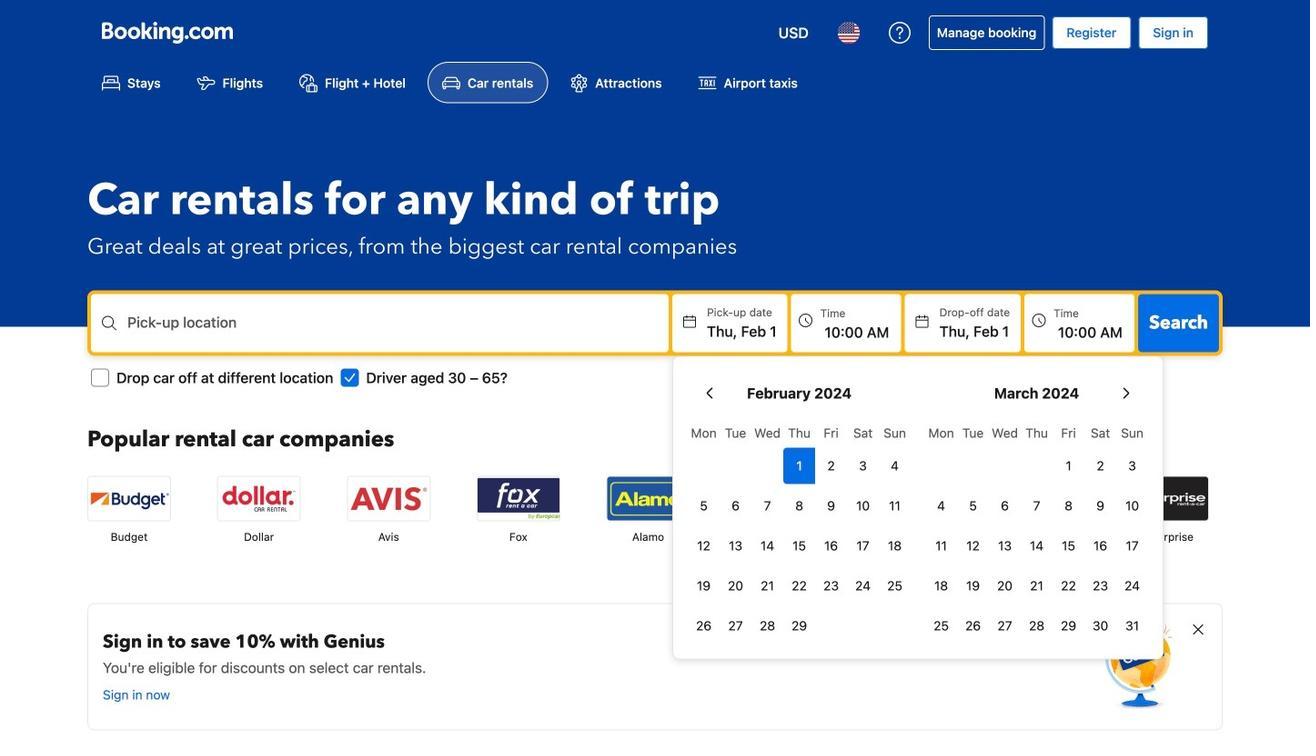 Task type: vqa. For each thing, say whether or not it's contained in the screenshot.
Advance
no



Task type: describe. For each thing, give the bounding box(es) containing it.
11 March 2024 checkbox
[[925, 528, 957, 564]]

12 February 2024 checkbox
[[688, 528, 720, 564]]

27 February 2024 checkbox
[[720, 608, 752, 645]]

5 March 2024 checkbox
[[957, 488, 989, 524]]

16 March 2024 checkbox
[[1085, 528, 1117, 564]]

29 March 2024 checkbox
[[1053, 608, 1085, 645]]

budget logo image
[[88, 477, 170, 521]]

25 March 2024 checkbox
[[925, 608, 957, 645]]

enterprise logo image
[[1127, 477, 1208, 521]]

26 March 2024 checkbox
[[957, 608, 989, 645]]

fox logo image
[[478, 477, 560, 521]]

8 February 2024 checkbox
[[784, 488, 815, 524]]

4 March 2024 checkbox
[[925, 488, 957, 524]]

21 February 2024 checkbox
[[752, 568, 784, 604]]

9 February 2024 checkbox
[[815, 488, 847, 524]]

31 March 2024 checkbox
[[1117, 608, 1148, 645]]

2 March 2024 checkbox
[[1085, 448, 1117, 484]]

hertz logo image
[[997, 477, 1079, 521]]

dollar logo image
[[218, 477, 300, 521]]

17 March 2024 checkbox
[[1117, 528, 1148, 564]]

14 February 2024 checkbox
[[752, 528, 784, 564]]

15 March 2024 checkbox
[[1053, 528, 1085, 564]]

28 March 2024 checkbox
[[1021, 608, 1053, 645]]

21 March 2024 checkbox
[[1021, 568, 1053, 604]]

27 March 2024 checkbox
[[989, 608, 1021, 645]]

6 March 2024 checkbox
[[989, 488, 1021, 524]]

16 February 2024 checkbox
[[815, 528, 847, 564]]

29 February 2024 checkbox
[[784, 608, 815, 645]]

25 February 2024 checkbox
[[879, 568, 911, 604]]

sixt logo image
[[737, 477, 819, 521]]

thrifty logo image
[[867, 477, 949, 521]]

13 February 2024 checkbox
[[720, 528, 752, 564]]

booking.com online hotel reservations image
[[102, 22, 233, 44]]

28 February 2024 checkbox
[[752, 608, 784, 645]]

19 February 2024 checkbox
[[688, 568, 720, 604]]

24 February 2024 checkbox
[[847, 568, 879, 604]]

10 March 2024 checkbox
[[1117, 488, 1148, 524]]

26 February 2024 checkbox
[[688, 608, 720, 645]]

5 February 2024 checkbox
[[688, 488, 720, 524]]

4 February 2024 checkbox
[[879, 448, 911, 484]]

15 February 2024 checkbox
[[784, 528, 815, 564]]

1 grid from the left
[[688, 415, 911, 645]]



Task type: locate. For each thing, give the bounding box(es) containing it.
3 February 2024 checkbox
[[847, 448, 879, 484]]

9 March 2024 checkbox
[[1085, 488, 1117, 524]]

18 March 2024 checkbox
[[925, 568, 957, 604]]

14 March 2024 checkbox
[[1021, 528, 1053, 564]]

alamo logo image
[[607, 477, 689, 521]]

grid
[[688, 415, 911, 645], [925, 415, 1148, 645]]

12 March 2024 checkbox
[[957, 528, 989, 564]]

22 March 2024 checkbox
[[1053, 568, 1085, 604]]

18 February 2024 checkbox
[[879, 528, 911, 564]]

avis logo image
[[348, 477, 430, 521]]

0 horizontal spatial grid
[[688, 415, 911, 645]]

8 March 2024 checkbox
[[1053, 488, 1085, 524]]

6 February 2024 checkbox
[[720, 488, 752, 524]]

2 February 2024 checkbox
[[815, 448, 847, 484]]

20 February 2024 checkbox
[[720, 568, 752, 604]]

2 grid from the left
[[925, 415, 1148, 645]]

11 February 2024 checkbox
[[879, 488, 911, 524]]

1 February 2024 checkbox
[[784, 448, 815, 484]]

19 March 2024 checkbox
[[957, 568, 989, 604]]

3 March 2024 checkbox
[[1117, 448, 1148, 484]]

1 horizontal spatial grid
[[925, 415, 1148, 645]]

Pick-up location field
[[127, 323, 669, 345]]

23 March 2024 checkbox
[[1085, 568, 1117, 604]]

30 March 2024 checkbox
[[1085, 608, 1117, 645]]

7 March 2024 checkbox
[[1021, 488, 1053, 524]]

10 February 2024 checkbox
[[847, 488, 879, 524]]

7 February 2024 checkbox
[[752, 488, 784, 524]]

13 March 2024 checkbox
[[989, 528, 1021, 564]]

17 February 2024 checkbox
[[847, 528, 879, 564]]

24 March 2024 checkbox
[[1117, 568, 1148, 604]]

cell
[[784, 444, 815, 484]]

1 March 2024 checkbox
[[1053, 448, 1085, 484]]

20 March 2024 checkbox
[[989, 568, 1021, 604]]

23 February 2024 checkbox
[[815, 568, 847, 604]]

22 February 2024 checkbox
[[784, 568, 815, 604]]



